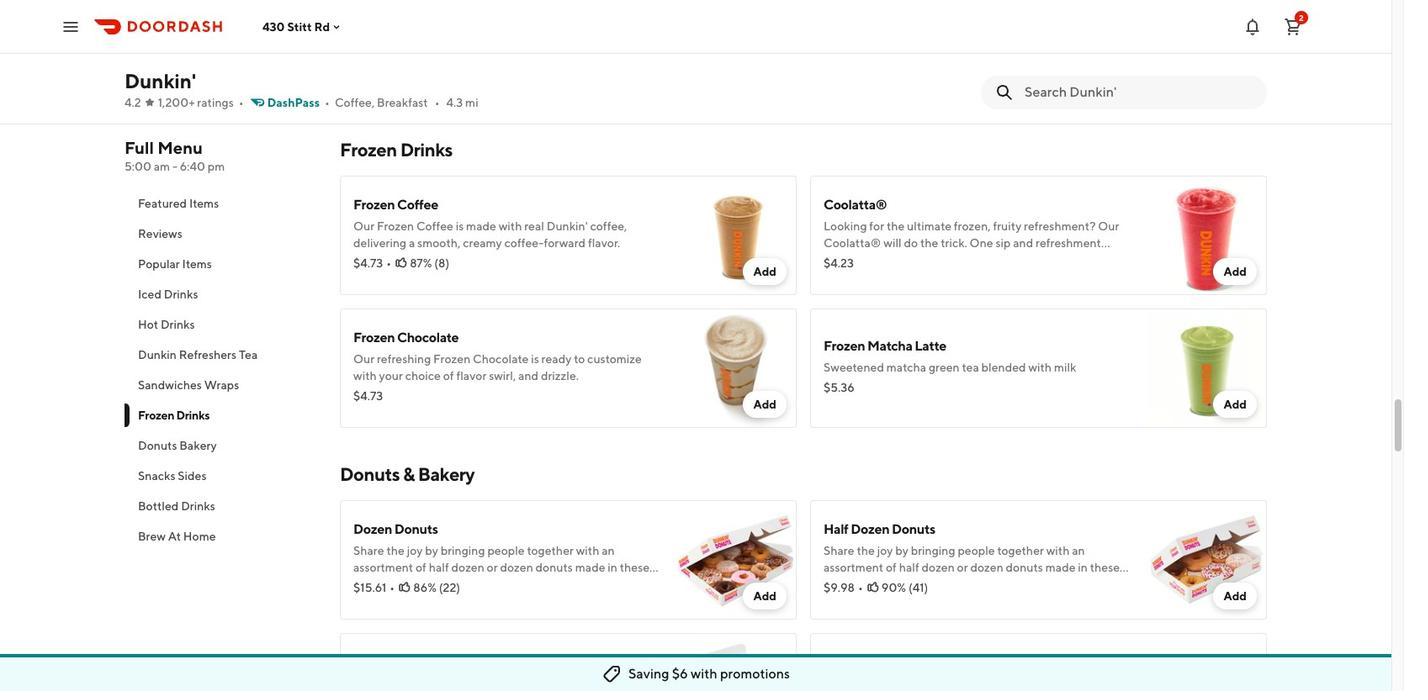 Task type: vqa. For each thing, say whether or not it's contained in the screenshot.


Task type: describe. For each thing, give the bounding box(es) containing it.
sandwiches wraps
[[138, 379, 239, 392]]

sides
[[178, 470, 207, 483]]

refreshing
[[377, 353, 431, 366]]

trick.
[[941, 236, 968, 250]]

drizzle.
[[541, 369, 579, 383]]

blended
[[982, 361, 1026, 375]]

87%
[[410, 257, 432, 270]]

snacks sides button
[[125, 461, 320, 491]]

add button for coffee
[[743, 258, 787, 285]]

real
[[524, 220, 544, 233]]

-
[[172, 160, 178, 173]]

donuts up (41)
[[892, 522, 936, 538]]

full
[[125, 138, 154, 157]]

86%
[[413, 582, 437, 595]]

add for chocolate
[[754, 398, 777, 412]]

donuts down &
[[395, 522, 438, 538]]

one
[[970, 236, 994, 250]]

frozen matcha latte sweetened matcha green tea blended with milk $5.36
[[824, 338, 1077, 395]]

frozen,
[[954, 220, 991, 233]]

&
[[403, 464, 415, 486]]

0 horizontal spatial chocolate
[[397, 330, 459, 346]]

rd
[[314, 20, 330, 33]]

pm
[[208, 160, 225, 173]]

• left 4.3
[[435, 96, 440, 109]]

popular items
[[138, 258, 212, 271]]

reviews
[[138, 227, 183, 241]]

coffee,
[[590, 220, 627, 233]]

0 horizontal spatial frozen drinks
[[138, 409, 210, 422]]

snacks
[[138, 470, 175, 483]]

5:00
[[125, 160, 151, 173]]

to
[[574, 353, 585, 366]]

coffee, breakfast • 4.3 mi
[[335, 96, 479, 109]]

$15.61
[[353, 582, 387, 595]]

4.3
[[447, 96, 463, 109]]

1 vertical spatial bakery
[[418, 464, 475, 486]]

made
[[466, 220, 496, 233]]

donut
[[451, 655, 489, 671]]

0 vertical spatial coffee
[[397, 197, 438, 213]]

$5.36
[[824, 381, 855, 395]]

reviews button
[[125, 219, 320, 249]]

frozen inside 'frozen matcha latte sweetened matcha green tea blended with milk $5.36'
[[824, 338, 865, 354]]

half dozen donuts
[[824, 522, 936, 538]]

begins.
[[824, 253, 862, 267]]

$9.98 •
[[824, 582, 863, 595]]

flavor.
[[588, 236, 620, 250]]

0 horizontal spatial dunkin'
[[125, 69, 196, 93]]

our inside coolatta® looking for the ultimate frozen, fruity refreshment? our coolatta® will do the trick. one sip and refreshment begins.
[[1099, 220, 1120, 233]]

frozen coffee our frozen coffee is made with real dunkin' coffee, delivering a smooth, creamy coffee-forward flavor.
[[353, 197, 627, 250]]

donuts bakery
[[138, 439, 217, 453]]

2 button
[[1277, 10, 1310, 43]]

our for frozen coffee
[[353, 220, 375, 233]]

flavor
[[456, 369, 487, 383]]

dashpass
[[267, 96, 320, 109]]

$15.61 •
[[353, 582, 395, 595]]

frozen chocolate our refreshing frozen chocolate is ready to customize with your choice of flavor swirl, and drizzle. $4.73
[[353, 330, 642, 403]]

add for looking
[[1224, 265, 1247, 279]]

add for coffee
[[754, 265, 777, 279]]

at
[[168, 530, 181, 544]]

drinks for hot drinks button
[[161, 318, 195, 332]]

frozen coffee image
[[677, 176, 797, 295]]

Item Search search field
[[1025, 83, 1254, 102]]

0 vertical spatial frozen drinks
[[340, 139, 453, 161]]

tea
[[239, 348, 258, 362]]

430
[[263, 20, 285, 33]]

drinks down the coffee, breakfast • 4.3 mi
[[400, 139, 453, 161]]

popular items button
[[125, 249, 320, 279]]

choice
[[405, 369, 441, 383]]

bottled drinks button
[[125, 491, 320, 522]]

sweetened
[[824, 361, 884, 375]]

2
[[1299, 12, 1304, 22]]

refreshment?
[[1024, 220, 1096, 233]]

with inside frozen chocolate our refreshing frozen chocolate is ready to customize with your choice of flavor swirl, and drizzle. $4.73
[[353, 369, 377, 383]]

saving $6 with promotions
[[629, 667, 790, 683]]

breakfast
[[377, 96, 428, 109]]

(41)
[[909, 582, 929, 595]]

do
[[904, 236, 918, 250]]

looking
[[824, 220, 867, 233]]

tea
[[962, 361, 979, 375]]

munchkins®
[[353, 655, 449, 671]]

featured items button
[[125, 189, 320, 219]]

$4.23
[[824, 257, 854, 270]]

dozen donuts
[[353, 522, 438, 538]]

dunkin
[[138, 348, 177, 362]]

• for $15.61 •
[[390, 582, 395, 595]]

munchkins® donut hole treats image
[[677, 634, 797, 692]]

mi
[[465, 96, 479, 109]]

your
[[379, 369, 403, 383]]

smooth,
[[417, 236, 461, 250]]

dunkin refreshers tea
[[138, 348, 258, 362]]

refreshers
[[179, 348, 237, 362]]

customize
[[588, 353, 642, 366]]

hot
[[138, 318, 158, 332]]

milk
[[1054, 361, 1077, 375]]

add button for matcha
[[1214, 391, 1257, 418]]

iced drinks button
[[125, 279, 320, 310]]

coffee,
[[335, 96, 375, 109]]

(22)
[[439, 582, 460, 595]]

0 horizontal spatial the
[[887, 220, 905, 233]]

creamy
[[463, 236, 502, 250]]

1 vertical spatial coffee
[[417, 220, 454, 233]]

2 items, open order cart image
[[1283, 16, 1304, 37]]



Task type: locate. For each thing, give the bounding box(es) containing it.
frozen matcha latte image
[[1148, 309, 1267, 428]]

coolatta® looking for the ultimate frozen, fruity refreshment? our coolatta® will do the trick. one sip and refreshment begins.
[[824, 197, 1120, 267]]

1 horizontal spatial dunkin'
[[547, 220, 588, 233]]

sip
[[996, 236, 1011, 250]]

1 dozen from the left
[[353, 522, 392, 538]]

our up delivering
[[353, 220, 375, 233]]

items right popular
[[182, 258, 212, 271]]

0 vertical spatial and
[[1013, 236, 1034, 250]]

frozen chocolate image
[[677, 309, 797, 428]]

full menu 5:00 am - 6:40 pm
[[125, 138, 225, 173]]

drinks up home
[[181, 500, 215, 513]]

dozen right half on the right bottom of page
[[851, 522, 890, 538]]

dozen up $15.61 •
[[353, 522, 392, 538]]

coffee up a
[[397, 197, 438, 213]]

and inside coolatta® looking for the ultimate frozen, fruity refreshment? our coolatta® will do the trick. one sip and refreshment begins.
[[1013, 236, 1034, 250]]

dunkin' up forward
[[547, 220, 588, 233]]

latte
[[915, 338, 947, 354]]

our up refreshment
[[1099, 220, 1120, 233]]

430 stitt rd
[[263, 20, 330, 33]]

drinks down "sandwiches wraps"
[[176, 409, 210, 422]]

saving
[[629, 667, 669, 683]]

430 stitt rd button
[[263, 20, 344, 33]]

wake-up wrap® - egg and cheese image
[[677, 0, 797, 104]]

featured
[[138, 197, 187, 210]]

the down ultimate
[[921, 236, 939, 250]]

1 vertical spatial $4.73
[[353, 390, 383, 403]]

brew at home
[[138, 530, 216, 544]]

ultimate
[[907, 220, 952, 233]]

donuts inside button
[[138, 439, 177, 453]]

bagel with cream cheese spread
[[824, 655, 1021, 671]]

0 vertical spatial is
[[456, 220, 464, 233]]

munchkins® donut hole treats
[[353, 655, 558, 671]]

menu
[[158, 138, 203, 157]]

$6
[[672, 667, 688, 683]]

iced drinks
[[138, 288, 198, 301]]

coffee-
[[505, 236, 544, 250]]

for
[[870, 220, 885, 233]]

bottled
[[138, 500, 179, 513]]

0 vertical spatial dunkin'
[[125, 69, 196, 93]]

notification bell image
[[1243, 16, 1263, 37]]

0 vertical spatial the
[[887, 220, 905, 233]]

items for popular items
[[182, 258, 212, 271]]

donuts
[[138, 439, 177, 453], [340, 464, 400, 486], [395, 522, 438, 538], [892, 522, 936, 538]]

dozen donuts image
[[677, 501, 797, 620]]

2 $4.73 from the top
[[353, 390, 383, 403]]

1 vertical spatial and
[[518, 369, 539, 383]]

add button for looking
[[1214, 258, 1257, 285]]

featured items
[[138, 197, 219, 210]]

items for featured items
[[189, 197, 219, 210]]

hole
[[491, 655, 520, 671]]

bottled drinks
[[138, 500, 215, 513]]

1,200+
[[158, 96, 195, 109]]

1 vertical spatial the
[[921, 236, 939, 250]]

with inside 'frozen matcha latte sweetened matcha green tea blended with milk $5.36'
[[1029, 361, 1052, 375]]

bagel
[[824, 655, 858, 671]]

items
[[189, 197, 219, 210], [182, 258, 212, 271]]

stitt
[[287, 20, 312, 33]]

1 vertical spatial chocolate
[[473, 353, 529, 366]]

0 horizontal spatial bakery
[[179, 439, 217, 453]]

6:40
[[180, 160, 205, 173]]

1 horizontal spatial is
[[531, 353, 539, 366]]

with right bagel
[[860, 655, 886, 671]]

chocolate up refreshing
[[397, 330, 459, 346]]

frozen drinks up 'donuts bakery' at the left bottom of page
[[138, 409, 210, 422]]

0 vertical spatial chocolate
[[397, 330, 459, 346]]

$4.73 inside frozen chocolate our refreshing frozen chocolate is ready to customize with your choice of flavor swirl, and drizzle. $4.73
[[353, 390, 383, 403]]

0 vertical spatial $4.73
[[353, 257, 383, 270]]

$4.73 down the "your"
[[353, 390, 383, 403]]

bakery inside button
[[179, 439, 217, 453]]

add for matcha
[[1224, 398, 1247, 412]]

bakery right &
[[418, 464, 475, 486]]

hot drinks
[[138, 318, 195, 332]]

swirl,
[[489, 369, 516, 383]]

0 horizontal spatial dozen
[[353, 522, 392, 538]]

half
[[824, 522, 849, 538]]

1 horizontal spatial frozen drinks
[[340, 139, 453, 161]]

treats
[[522, 655, 558, 671]]

• for $9.98 •
[[858, 582, 863, 595]]

cheese
[[931, 655, 976, 671]]

our for frozen chocolate
[[353, 353, 375, 366]]

fruity
[[993, 220, 1022, 233]]

1 horizontal spatial bakery
[[418, 464, 475, 486]]

• down delivering
[[387, 257, 392, 270]]

• for $4.73 •
[[387, 257, 392, 270]]

• right $9.98
[[858, 582, 863, 595]]

1 coolatta® from the top
[[824, 197, 887, 213]]

coolatta® image
[[1148, 176, 1267, 295]]

dunkin refreshers tea button
[[125, 340, 320, 370]]

0 vertical spatial bakery
[[179, 439, 217, 453]]

green
[[929, 361, 960, 375]]

86% (22)
[[413, 582, 460, 595]]

• left coffee,
[[325, 96, 330, 109]]

the
[[887, 220, 905, 233], [921, 236, 939, 250]]

1 vertical spatial dunkin'
[[547, 220, 588, 233]]

half dozen donuts image
[[1148, 501, 1267, 620]]

with up the "coffee-"
[[499, 220, 522, 233]]

and inside frozen chocolate our refreshing frozen chocolate is ready to customize with your choice of flavor swirl, and drizzle. $4.73
[[518, 369, 539, 383]]

drinks for iced drinks button
[[164, 288, 198, 301]]

with inside frozen coffee our frozen coffee is made with real dunkin' coffee, delivering a smooth, creamy coffee-forward flavor.
[[499, 220, 522, 233]]

brew
[[138, 530, 166, 544]]

our inside frozen chocolate our refreshing frozen chocolate is ready to customize with your choice of flavor swirl, and drizzle. $4.73
[[353, 353, 375, 366]]

drinks for bottled drinks button
[[181, 500, 215, 513]]

with left the "your"
[[353, 369, 377, 383]]

wraps
[[204, 379, 239, 392]]

dunkin' up 1,200+
[[125, 69, 196, 93]]

2 dozen from the left
[[851, 522, 890, 538]]

with right '$6'
[[691, 667, 718, 683]]

am
[[154, 160, 170, 173]]

frozen drinks down breakfast
[[340, 139, 453, 161]]

0 horizontal spatial and
[[518, 369, 539, 383]]

and
[[1013, 236, 1034, 250], [518, 369, 539, 383]]

with left milk
[[1029, 361, 1052, 375]]

1 vertical spatial items
[[182, 258, 212, 271]]

0 horizontal spatial is
[[456, 220, 464, 233]]

and for frozen chocolate
[[518, 369, 539, 383]]

and right swirl,
[[518, 369, 539, 383]]

bagel with cream cheese spread image
[[1148, 634, 1267, 692]]

$9.98
[[824, 582, 855, 595]]

coolatta® up looking
[[824, 197, 887, 213]]

ready
[[542, 353, 572, 366]]

drinks down popular items
[[164, 288, 198, 301]]

1 vertical spatial coolatta®
[[824, 236, 882, 250]]

and for coolatta®
[[1013, 236, 1034, 250]]

is left ready
[[531, 353, 539, 366]]

coffee up smooth,
[[417, 220, 454, 233]]

snacks sides
[[138, 470, 207, 483]]

add button for chocolate
[[743, 391, 787, 418]]

• for dashpass •
[[325, 96, 330, 109]]

matcha
[[887, 361, 927, 375]]

drinks right hot
[[161, 318, 195, 332]]

(8)
[[435, 257, 450, 270]]

is inside frozen coffee our frozen coffee is made with real dunkin' coffee, delivering a smooth, creamy coffee-forward flavor.
[[456, 220, 464, 233]]

open menu image
[[61, 16, 81, 37]]

$4.73 down delivering
[[353, 257, 383, 270]]

items up reviews button at the top left of the page
[[189, 197, 219, 210]]

coffee
[[397, 197, 438, 213], [417, 220, 454, 233]]

• right $15.61
[[390, 582, 395, 595]]

dashpass •
[[267, 96, 330, 109]]

the up will at top right
[[887, 220, 905, 233]]

is inside frozen chocolate our refreshing frozen chocolate is ready to customize with your choice of flavor swirl, and drizzle. $4.73
[[531, 353, 539, 366]]

is left made
[[456, 220, 464, 233]]

brew at home button
[[125, 522, 320, 552]]

1 $4.73 from the top
[[353, 257, 383, 270]]

add
[[754, 265, 777, 279], [1224, 265, 1247, 279], [754, 398, 777, 412], [1224, 398, 1247, 412], [754, 590, 777, 603], [1224, 590, 1247, 603]]

cream
[[889, 655, 929, 671]]

our inside frozen coffee our frozen coffee is made with real dunkin' coffee, delivering a smooth, creamy coffee-forward flavor.
[[353, 220, 375, 233]]

iced
[[138, 288, 162, 301]]

donuts & bakery
[[340, 464, 475, 486]]

matcha
[[868, 338, 913, 354]]

1 horizontal spatial and
[[1013, 236, 1034, 250]]

and right 'sip' at the right of the page
[[1013, 236, 1034, 250]]

dunkin' inside frozen coffee our frozen coffee is made with real dunkin' coffee, delivering a smooth, creamy coffee-forward flavor.
[[547, 220, 588, 233]]

0 vertical spatial coolatta®
[[824, 197, 887, 213]]

1 horizontal spatial chocolate
[[473, 353, 529, 366]]

• right ratings
[[239, 96, 244, 109]]

ratings
[[197, 96, 234, 109]]

1 vertical spatial frozen drinks
[[138, 409, 210, 422]]

forward
[[544, 236, 586, 250]]

87% (8)
[[410, 257, 450, 270]]

our left refreshing
[[353, 353, 375, 366]]

frozen
[[340, 139, 397, 161], [353, 197, 395, 213], [377, 220, 414, 233], [353, 330, 395, 346], [824, 338, 865, 354], [433, 353, 471, 366], [138, 409, 174, 422]]

2 coolatta® from the top
[[824, 236, 882, 250]]

home
[[183, 530, 216, 544]]

chocolate up swirl,
[[473, 353, 529, 366]]

1 vertical spatial is
[[531, 353, 539, 366]]

coolatta® down looking
[[824, 236, 882, 250]]

donuts up snacks at the bottom left of the page
[[138, 439, 177, 453]]

0 vertical spatial items
[[189, 197, 219, 210]]

bakery up sides
[[179, 439, 217, 453]]

1 horizontal spatial the
[[921, 236, 939, 250]]

donuts left &
[[340, 464, 400, 486]]

sandwiches wraps button
[[125, 370, 320, 401]]

delivering
[[353, 236, 407, 250]]

$4.73 •
[[353, 257, 392, 270]]

sandwiches
[[138, 379, 202, 392]]

1 horizontal spatial dozen
[[851, 522, 890, 538]]



